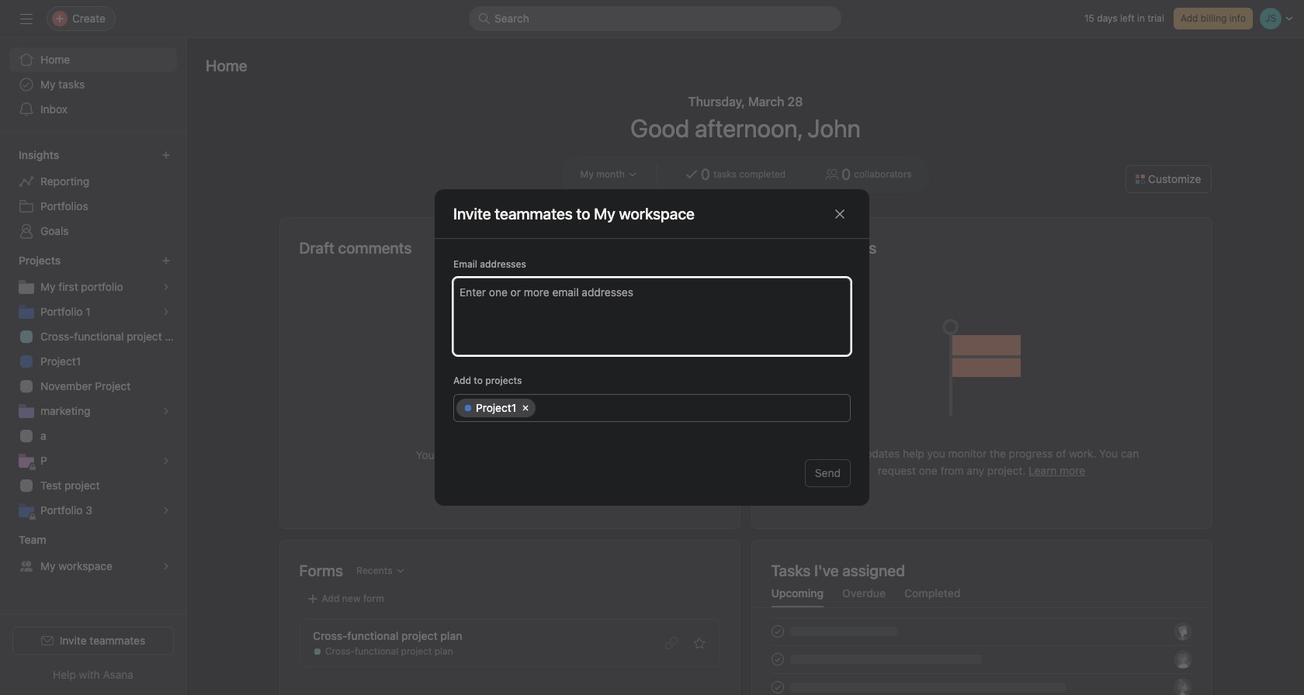 Task type: vqa. For each thing, say whether or not it's contained in the screenshot.
bottom octopus specimen link
no



Task type: describe. For each thing, give the bounding box(es) containing it.
add to favorites image
[[693, 638, 706, 650]]

teams element
[[0, 527, 186, 582]]

projects element
[[0, 247, 186, 527]]

prominent image
[[478, 12, 491, 25]]

Enter one or more email addresses text field
[[460, 283, 843, 301]]

copy form link image
[[665, 638, 678, 650]]



Task type: locate. For each thing, give the bounding box(es) containing it.
hide sidebar image
[[20, 12, 33, 25]]

cell
[[457, 399, 536, 418], [538, 399, 846, 418]]

row
[[454, 395, 850, 422]]

global element
[[0, 38, 186, 131]]

1 cell from the left
[[457, 399, 536, 418]]

0 horizontal spatial cell
[[457, 399, 536, 418]]

1 horizontal spatial cell
[[538, 399, 846, 418]]

insights element
[[0, 141, 186, 247]]

dialog
[[435, 189, 870, 506]]

close this dialog image
[[834, 208, 846, 220]]

list box
[[469, 6, 842, 31]]

2 cell from the left
[[538, 399, 846, 418]]



